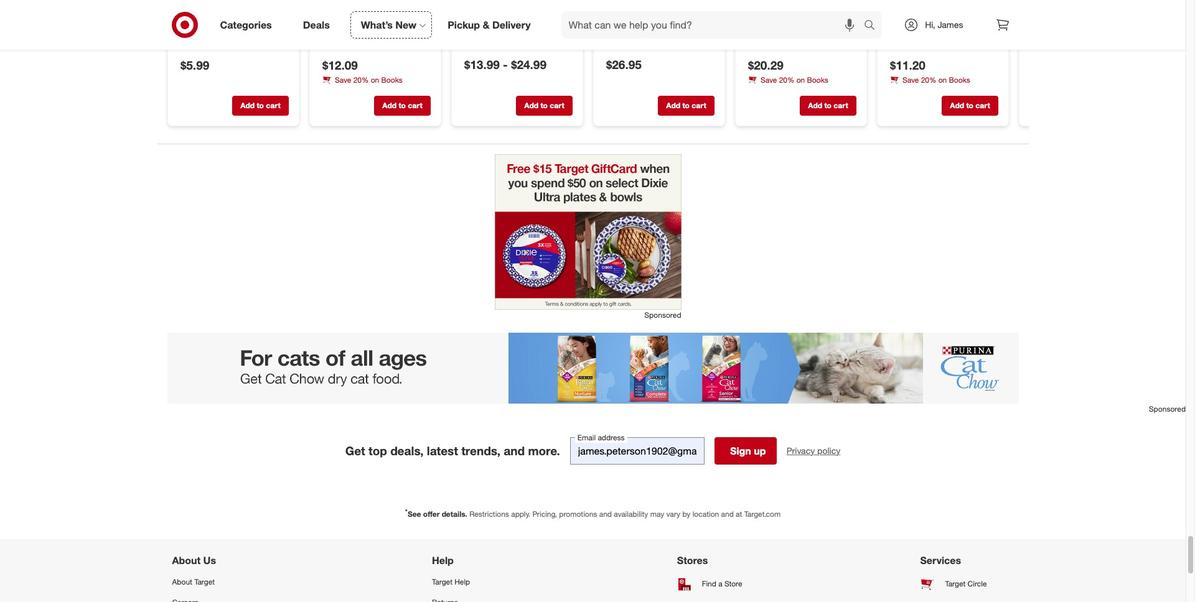 Task type: describe. For each thing, give the bounding box(es) containing it.
swift
[[493, 6, 515, 18]]

hi,
[[925, 19, 936, 30]]

get top deals, latest trends, and more.
[[345, 444, 560, 458]]

folklore
[[525, 6, 557, 18]]

cart for taylor swift - folklore (target exclusive)
[[550, 101, 564, 110]]

tradition
[[606, 20, 644, 32]]

$13.99
[[464, 57, 500, 72]]

latest
[[427, 444, 458, 458]]

sign up
[[730, 445, 766, 457]]

seuss
[[390, 34, 418, 46]]

$5.99
[[180, 58, 209, 72]]

deals,
[[391, 444, 424, 458]]

0 horizontal spatial and
[[504, 444, 525, 458]]

by inside how the grinch stole christmas! party edition - by dr. seuss (hardcover)
[[362, 34, 373, 46]]

target circle
[[946, 580, 987, 589]]

color
[[217, 6, 241, 18]]

- inside how the grinch stole christmas! party edition - by dr. seuss (hardcover)
[[356, 34, 360, 46]]

(hardcover) inside little blue truck's christmas by alice schertle & jill mcelmurry (hardcover)
[[941, 48, 993, 61]]

pages
[[180, 34, 208, 46]]

how the grinch stole christmas! party edition - by dr. seuss (hardcover)
[[322, 6, 418, 61]]

rebecca
[[748, 34, 788, 46]]

how the grinch stole christmas! party edition - by dr. seuss (hardcover) link
[[322, 5, 428, 61]]

add for iron flame - (empyrean) - by rebecca yarros (hardcover)
[[808, 101, 822, 110]]

What can we help you find? suggestions appear below search field
[[561, 11, 868, 39]]

categories
[[220, 18, 272, 31]]

to for little blue truck's christmas by alice schertle & jill mcelmurry (hardcover)
[[966, 101, 974, 110]]

save 20% on books for $11.20
[[903, 75, 970, 85]]

jill
[[939, 34, 951, 46]]

fox
[[689, 6, 705, 18]]

us
[[203, 555, 216, 567]]

search button
[[859, 11, 889, 41]]

- right '$13.99'
[[503, 57, 508, 72]]

store
[[725, 580, 743, 589]]

see
[[408, 510, 421, 519]]

target circle link
[[921, 572, 1014, 597]]

promotions
[[559, 510, 597, 519]]

by inside * see offer details. restrictions apply. pricing, promotions and availability may vary by location and at target.com
[[683, 510, 691, 519]]

dr.
[[376, 34, 388, 46]]

crayola color wonder paw patrol coloring pages set
[[180, 6, 278, 46]]

privacy
[[787, 446, 815, 456]]

categories link
[[210, 11, 288, 39]]

circle
[[968, 580, 987, 589]]

& inside pickup & delivery link
[[483, 18, 490, 31]]

- right flame
[[798, 6, 802, 18]]

grinch
[[362, 6, 392, 18]]

add for crayola color wonder paw patrol coloring pages set
[[240, 101, 254, 110]]

20% for $20.29
[[779, 75, 794, 85]]

0 vertical spatial sponsored
[[645, 311, 682, 320]]

books for $20.29
[[807, 75, 828, 85]]

a
[[719, 580, 723, 589]]

2 horizontal spatial and
[[721, 510, 734, 519]]

find a store link
[[677, 572, 755, 597]]

little
[[890, 6, 912, 18]]

0 horizontal spatial help
[[432, 555, 454, 567]]

trends,
[[461, 444, 501, 458]]

arctic
[[660, 6, 686, 18]]

by inside little blue truck's christmas by alice schertle & jill mcelmurry (hardcover)
[[938, 20, 949, 32]]

by inside iron flame - (empyrean) - by rebecca yarros (hardcover)
[[808, 20, 819, 32]]

books for $12.09
[[381, 75, 402, 85]]

(empyrean)
[[748, 20, 798, 32]]

flame
[[768, 6, 795, 18]]

add for taylor swift - folklore (target exclusive)
[[524, 101, 538, 110]]

iron flame - (empyrean) - by rebecca yarros (hardcover)
[[748, 6, 819, 61]]

add to cart for how the grinch stole christmas! party edition - by dr. seuss (hardcover)
[[382, 101, 422, 110]]

save 20% on books for $12.09
[[335, 75, 402, 85]]

add to cart button for elf pets: an arctic fox tradition
[[658, 96, 715, 116]]

blue
[[915, 6, 935, 18]]

20% for $11.20
[[921, 75, 936, 85]]

to for iron flame - (empyrean) - by rebecca yarros (hardcover)
[[824, 101, 832, 110]]

how
[[322, 6, 342, 18]]

the
[[345, 6, 359, 18]]

elf
[[606, 6, 617, 18]]

pets:
[[620, 6, 643, 18]]

- up yarros
[[801, 20, 805, 32]]

(target
[[464, 20, 494, 32]]

(hardcover) inside how the grinch stole christmas! party edition - by dr. seuss (hardcover)
[[322, 48, 374, 61]]

paw
[[180, 20, 201, 32]]

taylor
[[464, 6, 490, 18]]

wonder
[[244, 6, 278, 18]]

restrictions
[[470, 510, 509, 519]]

cart for elf pets: an arctic fox tradition
[[692, 101, 706, 110]]

details.
[[442, 510, 468, 519]]

what's
[[361, 18, 393, 31]]

hi, james
[[925, 19, 964, 30]]

exclusive)
[[497, 20, 542, 32]]

iron
[[748, 6, 765, 18]]

schertle
[[890, 34, 928, 46]]

little blue truck's christmas by alice schertle & jill mcelmurry (hardcover)
[[890, 6, 993, 61]]

what's new
[[361, 18, 417, 31]]

privacy policy
[[787, 446, 841, 456]]

books for $11.20
[[949, 75, 970, 85]]

cart for how the grinch stole christmas! party edition - by dr. seuss (hardcover)
[[408, 101, 422, 110]]

little blue truck's christmas by alice schertle & jill mcelmurry (hardcover) link
[[890, 5, 996, 61]]

an
[[645, 6, 657, 18]]

add to cart for taylor swift - folklore (target exclusive)
[[524, 101, 564, 110]]

iron flame - (empyrean) - by rebecca yarros (hardcover) link
[[748, 5, 854, 61]]

vary
[[667, 510, 681, 519]]



Task type: vqa. For each thing, say whether or not it's contained in the screenshot.


Task type: locate. For each thing, give the bounding box(es) containing it.
up
[[754, 445, 766, 457]]

policy
[[818, 446, 841, 456]]

save 20% on books button down $12.09
[[322, 75, 402, 86]]

availability
[[614, 510, 648, 519]]

yarros
[[791, 34, 819, 46]]

0 horizontal spatial (hardcover)
[[322, 48, 374, 61]]

& left jill
[[930, 34, 937, 46]]

party
[[373, 20, 397, 32]]

save 20% on books down $11.20
[[903, 75, 970, 85]]

save for $12.09
[[335, 75, 351, 85]]

save 20% on books down $20.29
[[761, 75, 828, 85]]

0 horizontal spatial save
[[335, 75, 351, 85]]

cart for crayola color wonder paw patrol coloring pages set
[[266, 101, 280, 110]]

20% down $11.20
[[921, 75, 936, 85]]

1 horizontal spatial books
[[807, 75, 828, 85]]

elf pets: an arctic fox tradition
[[606, 6, 705, 32]]

about target
[[172, 578, 215, 587]]

4 cart from the left
[[692, 101, 706, 110]]

20% down $12.09
[[353, 75, 369, 85]]

cart for iron flame - (empyrean) - by rebecca yarros (hardcover)
[[834, 101, 848, 110]]

on down jill
[[939, 75, 947, 85]]

alice
[[952, 20, 973, 32]]

sign
[[730, 445, 751, 457]]

by right vary on the right of page
[[683, 510, 691, 519]]

about target link
[[172, 572, 266, 593]]

2 horizontal spatial 20%
[[921, 75, 936, 85]]

save 20% on books for $20.29
[[761, 75, 828, 85]]

0 vertical spatial about
[[172, 555, 201, 567]]

6 to from the left
[[966, 101, 974, 110]]

add to cart for little blue truck's christmas by alice schertle & jill mcelmurry (hardcover)
[[950, 101, 990, 110]]

4 add to cart from the left
[[666, 101, 706, 110]]

save down $12.09
[[335, 75, 351, 85]]

on for $12.09
[[371, 75, 379, 85]]

5 add to cart from the left
[[808, 101, 848, 110]]

set
[[211, 34, 226, 46]]

1 20% from the left
[[353, 75, 369, 85]]

0 horizontal spatial target
[[194, 578, 215, 587]]

add to cart for iron flame - (empyrean) - by rebecca yarros (hardcover)
[[808, 101, 848, 110]]

about up about target
[[172, 555, 201, 567]]

2 add from the left
[[382, 101, 396, 110]]

0 horizontal spatial save 20% on books
[[335, 75, 402, 85]]

0 vertical spatial help
[[432, 555, 454, 567]]

4 to from the left
[[682, 101, 690, 110]]

at
[[736, 510, 742, 519]]

(hardcover) down edition at left top
[[322, 48, 374, 61]]

1 save from the left
[[335, 75, 351, 85]]

target help
[[432, 578, 470, 587]]

$20.29
[[748, 58, 784, 72]]

3 (hardcover) from the left
[[941, 48, 993, 61]]

pickup & delivery
[[448, 18, 531, 31]]

save 20% on books button
[[322, 75, 402, 86], [748, 75, 828, 86], [890, 75, 970, 86]]

(hardcover) down jill
[[941, 48, 993, 61]]

1 vertical spatial &
[[930, 34, 937, 46]]

crayola
[[180, 6, 214, 18]]

1 horizontal spatial target
[[432, 578, 453, 587]]

stores
[[677, 555, 708, 567]]

and left more.
[[504, 444, 525, 458]]

1 add to cart button from the left
[[232, 96, 289, 116]]

2 horizontal spatial on
[[939, 75, 947, 85]]

taylor swift - folklore (target exclusive) link
[[464, 5, 570, 33]]

save 20% on books button for $20.29
[[748, 75, 828, 86]]

2 save 20% on books from the left
[[761, 75, 828, 85]]

books down dr.
[[381, 75, 402, 85]]

christmas!
[[322, 20, 370, 32]]

delivery
[[492, 18, 531, 31]]

3 add to cart button from the left
[[516, 96, 573, 116]]

get
[[345, 444, 365, 458]]

2 horizontal spatial save 20% on books button
[[890, 75, 970, 86]]

on for $20.29
[[797, 75, 805, 85]]

20%
[[353, 75, 369, 85], [779, 75, 794, 85], [921, 75, 936, 85]]

-
[[518, 6, 522, 18], [798, 6, 802, 18], [801, 20, 805, 32], [356, 34, 360, 46], [503, 57, 508, 72]]

0 horizontal spatial save 20% on books button
[[322, 75, 402, 86]]

3 add from the left
[[524, 101, 538, 110]]

1 vertical spatial sponsored
[[1149, 405, 1186, 414]]

deals
[[303, 18, 330, 31]]

3 save 20% on books from the left
[[903, 75, 970, 85]]

new
[[396, 18, 417, 31]]

5 to from the left
[[824, 101, 832, 110]]

add to cart for crayola color wonder paw patrol coloring pages set
[[240, 101, 280, 110]]

save
[[335, 75, 351, 85], [761, 75, 777, 85], [903, 75, 919, 85]]

save 20% on books button down $11.20
[[890, 75, 970, 86]]

pickup
[[448, 18, 480, 31]]

3 add to cart from the left
[[524, 101, 564, 110]]

advertisement region
[[495, 155, 682, 310], [0, 333, 1186, 404]]

- up the "exclusive)" on the left top of the page
[[518, 6, 522, 18]]

about for about target
[[172, 578, 192, 587]]

add to cart button for how the grinch stole christmas! party edition - by dr. seuss (hardcover)
[[374, 96, 431, 116]]

&
[[483, 18, 490, 31], [930, 34, 937, 46]]

(hardcover) down rebecca
[[748, 48, 800, 61]]

cart for little blue truck's christmas by alice schertle & jill mcelmurry (hardcover)
[[976, 101, 990, 110]]

what's new link
[[350, 11, 432, 39]]

1 vertical spatial advertisement region
[[0, 333, 1186, 404]]

None text field
[[570, 437, 705, 465]]

services
[[921, 555, 961, 567]]

about
[[172, 555, 201, 567], [172, 578, 192, 587]]

(hardcover) inside iron flame - (empyrean) - by rebecca yarros (hardcover)
[[748, 48, 800, 61]]

1 vertical spatial help
[[455, 578, 470, 587]]

1 horizontal spatial on
[[797, 75, 805, 85]]

by right hi,
[[938, 20, 949, 32]]

20% for $12.09
[[353, 75, 369, 85]]

- down christmas!
[[356, 34, 360, 46]]

1 books from the left
[[381, 75, 402, 85]]

2 to from the left
[[398, 101, 406, 110]]

0 horizontal spatial on
[[371, 75, 379, 85]]

save down $20.29
[[761, 75, 777, 85]]

taylor swift - folklore (target exclusive)
[[464, 6, 557, 32]]

mcelmurry
[[890, 48, 938, 61]]

apply.
[[511, 510, 531, 519]]

and left the availability
[[599, 510, 612, 519]]

elf pets: an arctic fox tradition link
[[606, 5, 712, 33]]

1 vertical spatial about
[[172, 578, 192, 587]]

find a store
[[702, 580, 743, 589]]

pricing,
[[533, 510, 557, 519]]

1 to from the left
[[256, 101, 264, 110]]

about for about us
[[172, 555, 201, 567]]

more.
[[528, 444, 560, 458]]

to for taylor swift - folklore (target exclusive)
[[540, 101, 548, 110]]

20% down $20.29
[[779, 75, 794, 85]]

3 20% from the left
[[921, 75, 936, 85]]

3 on from the left
[[939, 75, 947, 85]]

2 books from the left
[[807, 75, 828, 85]]

& inside little blue truck's christmas by alice schertle & jill mcelmurry (hardcover)
[[930, 34, 937, 46]]

2 add to cart from the left
[[382, 101, 422, 110]]

1 add from the left
[[240, 101, 254, 110]]

2 add to cart button from the left
[[374, 96, 431, 116]]

1 save 20% on books button from the left
[[322, 75, 402, 86]]

- inside taylor swift - folklore (target exclusive)
[[518, 6, 522, 18]]

(hardcover)
[[322, 48, 374, 61], [748, 48, 800, 61], [941, 48, 993, 61]]

save 20% on books button for $11.20
[[890, 75, 970, 86]]

search
[[859, 20, 889, 32]]

may
[[651, 510, 665, 519]]

2 20% from the left
[[779, 75, 794, 85]]

books down jill
[[949, 75, 970, 85]]

1 save 20% on books from the left
[[335, 75, 402, 85]]

1 horizontal spatial save 20% on books button
[[748, 75, 828, 86]]

2 about from the top
[[172, 578, 192, 587]]

5 add from the left
[[808, 101, 822, 110]]

sign up button
[[715, 437, 777, 465]]

deals link
[[292, 11, 345, 39]]

2 save from the left
[[761, 75, 777, 85]]

2 horizontal spatial (hardcover)
[[941, 48, 993, 61]]

0 horizontal spatial sponsored
[[645, 311, 682, 320]]

0 vertical spatial advertisement region
[[495, 155, 682, 310]]

2 horizontal spatial books
[[949, 75, 970, 85]]

6 cart from the left
[[976, 101, 990, 110]]

5 add to cart button from the left
[[800, 96, 856, 116]]

save for $20.29
[[761, 75, 777, 85]]

save 20% on books down $12.09
[[335, 75, 402, 85]]

1 horizontal spatial and
[[599, 510, 612, 519]]

to
[[256, 101, 264, 110], [398, 101, 406, 110], [540, 101, 548, 110], [682, 101, 690, 110], [824, 101, 832, 110], [966, 101, 974, 110]]

save down $11.20
[[903, 75, 919, 85]]

$11.20
[[890, 58, 926, 72]]

1 cart from the left
[[266, 101, 280, 110]]

1 horizontal spatial help
[[455, 578, 470, 587]]

pickup & delivery link
[[437, 11, 546, 39]]

stole
[[395, 6, 417, 18]]

$13.99 - $24.99
[[464, 57, 546, 72]]

add to cart button for iron flame - (empyrean) - by rebecca yarros (hardcover)
[[800, 96, 856, 116]]

5 cart from the left
[[834, 101, 848, 110]]

by left dr.
[[362, 34, 373, 46]]

2 (hardcover) from the left
[[748, 48, 800, 61]]

6 add to cart from the left
[[950, 101, 990, 110]]

by
[[808, 20, 819, 32], [938, 20, 949, 32], [362, 34, 373, 46], [683, 510, 691, 519]]

target
[[194, 578, 215, 587], [432, 578, 453, 587], [946, 580, 966, 589]]

privacy policy link
[[787, 445, 841, 457]]

on down yarros
[[797, 75, 805, 85]]

0 horizontal spatial books
[[381, 75, 402, 85]]

add
[[240, 101, 254, 110], [382, 101, 396, 110], [524, 101, 538, 110], [666, 101, 680, 110], [808, 101, 822, 110], [950, 101, 964, 110]]

target for target circle
[[946, 580, 966, 589]]

truck's
[[937, 6, 969, 18]]

3 save 20% on books button from the left
[[890, 75, 970, 86]]

add for little blue truck's christmas by alice schertle & jill mcelmurry (hardcover)
[[950, 101, 964, 110]]

0 horizontal spatial 20%
[[353, 75, 369, 85]]

1 horizontal spatial 20%
[[779, 75, 794, 85]]

0 horizontal spatial &
[[483, 18, 490, 31]]

2 horizontal spatial save
[[903, 75, 919, 85]]

6 add to cart button from the left
[[942, 96, 998, 116]]

1 horizontal spatial save 20% on books
[[761, 75, 828, 85]]

3 books from the left
[[949, 75, 970, 85]]

on for $11.20
[[939, 75, 947, 85]]

1 about from the top
[[172, 555, 201, 567]]

add for elf pets: an arctic fox tradition
[[666, 101, 680, 110]]

3 save from the left
[[903, 75, 919, 85]]

sponsored
[[645, 311, 682, 320], [1149, 405, 1186, 414]]

and
[[504, 444, 525, 458], [599, 510, 612, 519], [721, 510, 734, 519]]

about us
[[172, 555, 216, 567]]

1 horizontal spatial sponsored
[[1149, 405, 1186, 414]]

1 (hardcover) from the left
[[322, 48, 374, 61]]

1 horizontal spatial &
[[930, 34, 937, 46]]

3 cart from the left
[[550, 101, 564, 110]]

0 vertical spatial &
[[483, 18, 490, 31]]

4 add from the left
[[666, 101, 680, 110]]

to for elf pets: an arctic fox tradition
[[682, 101, 690, 110]]

3 to from the left
[[540, 101, 548, 110]]

1 horizontal spatial save
[[761, 75, 777, 85]]

books down yarros
[[807, 75, 828, 85]]

$12.09
[[322, 58, 358, 72]]

location
[[693, 510, 719, 519]]

add to cart button for taylor swift - folklore (target exclusive)
[[516, 96, 573, 116]]

and left at
[[721, 510, 734, 519]]

2 on from the left
[[797, 75, 805, 85]]

target for target help
[[432, 578, 453, 587]]

find
[[702, 580, 717, 589]]

2 save 20% on books button from the left
[[748, 75, 828, 86]]

1 on from the left
[[371, 75, 379, 85]]

on down dr.
[[371, 75, 379, 85]]

1 add to cart from the left
[[240, 101, 280, 110]]

save 20% on books button down $20.29
[[748, 75, 828, 86]]

2 cart from the left
[[408, 101, 422, 110]]

add to cart button for crayola color wonder paw patrol coloring pages set
[[232, 96, 289, 116]]

save 20% on books button for $12.09
[[322, 75, 402, 86]]

2 horizontal spatial target
[[946, 580, 966, 589]]

james
[[938, 19, 964, 30]]

crayola color wonder paw patrol coloring pages set link
[[180, 5, 286, 48]]

* see offer details. restrictions apply. pricing, promotions and availability may vary by location and at target.com
[[405, 508, 781, 519]]

add to cart for elf pets: an arctic fox tradition
[[666, 101, 706, 110]]

edition
[[322, 34, 353, 46]]

by up yarros
[[808, 20, 819, 32]]

to for crayola color wonder paw patrol coloring pages set
[[256, 101, 264, 110]]

add to cart button for little blue truck's christmas by alice schertle & jill mcelmurry (hardcover)
[[942, 96, 998, 116]]

6 add from the left
[[950, 101, 964, 110]]

save for $11.20
[[903, 75, 919, 85]]

to for how the grinch stole christmas! party edition - by dr. seuss (hardcover)
[[398, 101, 406, 110]]

add for how the grinch stole christmas! party edition - by dr. seuss (hardcover)
[[382, 101, 396, 110]]

add to cart button
[[232, 96, 289, 116], [374, 96, 431, 116], [516, 96, 573, 116], [658, 96, 715, 116], [800, 96, 856, 116], [942, 96, 998, 116]]

& down taylor
[[483, 18, 490, 31]]

1 horizontal spatial (hardcover)
[[748, 48, 800, 61]]

books
[[381, 75, 402, 85], [807, 75, 828, 85], [949, 75, 970, 85]]

top
[[369, 444, 387, 458]]

2 horizontal spatial save 20% on books
[[903, 75, 970, 85]]

about down about us
[[172, 578, 192, 587]]

4 add to cart button from the left
[[658, 96, 715, 116]]

coloring
[[232, 20, 270, 32]]



